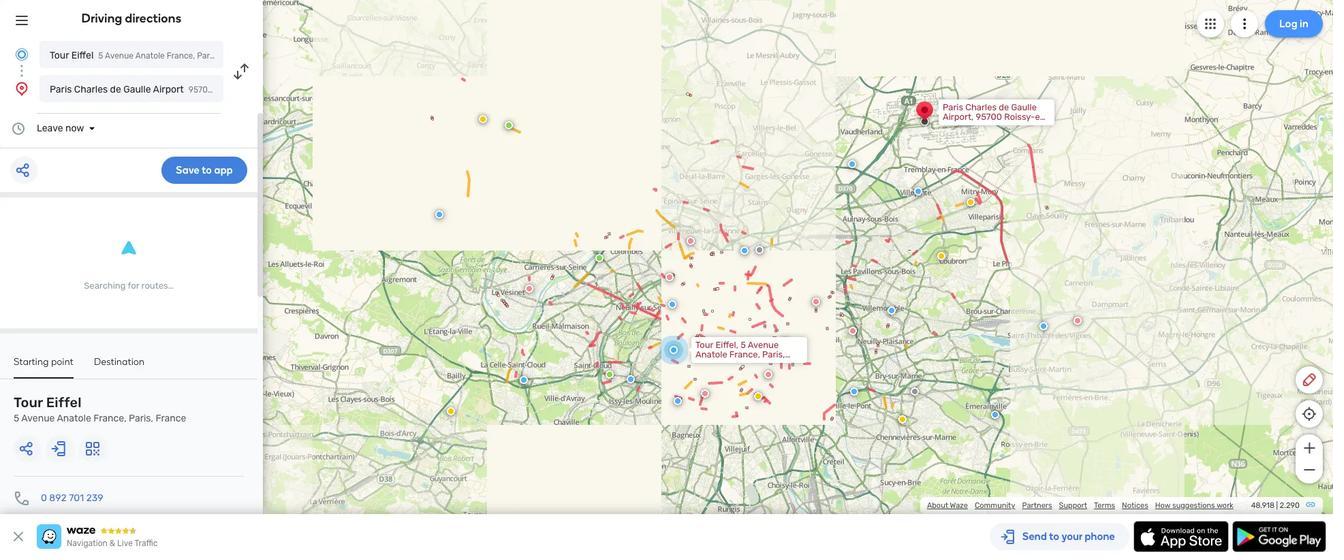 Task type: vqa. For each thing, say whether or not it's contained in the screenshot.
Airport, Gaulle
yes



Task type: describe. For each thing, give the bounding box(es) containing it.
routes…
[[141, 281, 174, 291]]

about waze community partners support terms notices how suggestions work
[[927, 501, 1234, 510]]

en-
[[1035, 112, 1050, 122]]

current location image
[[14, 46, 30, 63]]

france inside paris charles de gaulle airport, 95700 roissy-en- france, france
[[976, 121, 1004, 131]]

701
[[69, 492, 84, 504]]

0 horizontal spatial avenue
[[21, 413, 55, 424]]

notices link
[[1122, 501, 1148, 510]]

partners
[[1022, 501, 1052, 510]]

starting
[[14, 356, 49, 368]]

notices
[[1122, 501, 1148, 510]]

about waze link
[[927, 501, 968, 510]]

navigation
[[67, 539, 108, 548]]

0 horizontal spatial anatole
[[57, 413, 91, 424]]

leave
[[37, 123, 63, 134]]

live
[[117, 539, 133, 548]]

1 vertical spatial chit chat image
[[595, 254, 604, 262]]

point
[[51, 356, 74, 368]]

leave now
[[37, 123, 84, 134]]

charles for paris charles de gaulle airport, 95700 roissy-en- france, france
[[965, 102, 997, 112]]

community link
[[975, 501, 1015, 510]]

airport,
[[943, 112, 974, 122]]

0 vertical spatial anatole
[[135, 51, 165, 61]]

paris charles de gaulle airport, 95700 roissy-en- france, france
[[943, 102, 1050, 131]]

0 vertical spatial paris,
[[197, 51, 218, 61]]

paris charles de gaulle airport button
[[40, 75, 223, 102]]

destination button
[[94, 356, 145, 377]]

0 vertical spatial accident image
[[755, 246, 764, 254]]

how suggestions work link
[[1155, 501, 1234, 510]]

1 horizontal spatial road closed image
[[849, 327, 857, 335]]

clock image
[[10, 121, 27, 137]]

0 vertical spatial 5
[[98, 51, 103, 61]]

48.918 | 2.290
[[1251, 501, 1300, 510]]

eiffel inside tour eiffel 5 avenue anatole france, paris, france
[[46, 394, 81, 411]]

charles for paris charles de gaulle airport
[[74, 84, 108, 95]]

2.290
[[1280, 501, 1300, 510]]

239
[[86, 492, 103, 504]]

about
[[927, 501, 948, 510]]

searching
[[84, 281, 126, 291]]

0 vertical spatial tour
[[50, 50, 69, 61]]

navigation & live traffic
[[67, 539, 158, 548]]

0 vertical spatial avenue
[[105, 51, 134, 61]]

call image
[[14, 490, 30, 507]]

roissy-
[[1004, 112, 1035, 122]]

waze
[[950, 501, 968, 510]]

avenue inside the tour eiffel, 5 avenue anatole france, paris, france
[[748, 340, 779, 350]]

airport
[[153, 84, 184, 95]]

1 vertical spatial accident image
[[911, 388, 919, 396]]



Task type: locate. For each thing, give the bounding box(es) containing it.
0 vertical spatial tour eiffel 5 avenue anatole france, paris, france
[[50, 50, 246, 61]]

0 892 701 239
[[41, 492, 103, 504]]

0 vertical spatial hazard image
[[967, 198, 975, 206]]

2 vertical spatial hazard image
[[754, 392, 762, 401]]

support
[[1059, 501, 1087, 510]]

0 horizontal spatial road closed image
[[701, 390, 709, 398]]

1 horizontal spatial 5
[[98, 51, 103, 61]]

0 horizontal spatial accident image
[[755, 246, 764, 254]]

0 vertical spatial paris
[[50, 84, 72, 95]]

5 right the eiffel,
[[741, 340, 746, 350]]

paris inside 'button'
[[50, 84, 72, 95]]

1 horizontal spatial paris
[[943, 102, 963, 112]]

partners link
[[1022, 501, 1052, 510]]

2 vertical spatial chit chat image
[[606, 371, 614, 379]]

road closed image
[[849, 327, 857, 335], [701, 390, 709, 398]]

charles left roissy-
[[965, 102, 997, 112]]

now
[[65, 123, 84, 134]]

1 vertical spatial charles
[[965, 102, 997, 112]]

0 horizontal spatial 5
[[14, 413, 19, 424]]

starting point
[[14, 356, 74, 368]]

x image
[[10, 529, 27, 545]]

de inside paris charles de gaulle airport, 95700 roissy-en- france, france
[[999, 102, 1009, 112]]

gaulle right "95700"
[[1011, 102, 1037, 112]]

95700
[[976, 112, 1002, 122]]

paris inside paris charles de gaulle airport, 95700 roissy-en- france, france
[[943, 102, 963, 112]]

police image
[[888, 307, 896, 315], [1039, 322, 1048, 330], [627, 375, 635, 384], [850, 388, 858, 396], [674, 397, 682, 405], [991, 411, 999, 419]]

zoom in image
[[1301, 440, 1318, 456]]

tour right current location "image"
[[50, 50, 69, 61]]

paris up leave now
[[50, 84, 72, 95]]

1 horizontal spatial chit chat image
[[595, 254, 604, 262]]

gaulle inside paris charles de gaulle airport, 95700 roissy-en- france, france
[[1011, 102, 1037, 112]]

paris, inside the tour eiffel, 5 avenue anatole france, paris, france
[[762, 349, 785, 360]]

1 horizontal spatial paris,
[[197, 51, 218, 61]]

eiffel
[[71, 50, 94, 61], [46, 394, 81, 411]]

1 vertical spatial paris,
[[762, 349, 785, 360]]

police image
[[848, 160, 856, 168], [914, 187, 922, 195], [435, 210, 443, 219], [740, 247, 749, 255], [668, 300, 676, 309], [520, 376, 528, 384]]

accident image
[[755, 246, 764, 254], [911, 388, 919, 396]]

avenue right the eiffel,
[[748, 340, 779, 350]]

2 horizontal spatial avenue
[[748, 340, 779, 350]]

1 horizontal spatial avenue
[[105, 51, 134, 61]]

tour eiffel 5 avenue anatole france, paris, france
[[50, 50, 246, 61], [14, 394, 186, 424]]

de left en-
[[999, 102, 1009, 112]]

gaulle
[[123, 84, 151, 95], [1011, 102, 1037, 112]]

charles up the now
[[74, 84, 108, 95]]

tour inside the tour eiffel, 5 avenue anatole france, paris, france
[[695, 340, 713, 350]]

eiffel,
[[715, 340, 738, 350]]

location image
[[14, 80, 30, 97]]

48.918
[[1251, 501, 1274, 510]]

5 up paris charles de gaulle airport
[[98, 51, 103, 61]]

1 horizontal spatial de
[[999, 102, 1009, 112]]

1 vertical spatial tour eiffel 5 avenue anatole france, paris, france
[[14, 394, 186, 424]]

2 vertical spatial paris,
[[129, 413, 153, 424]]

0 horizontal spatial paris
[[50, 84, 72, 95]]

charles inside paris charles de gaulle airport 'button'
[[74, 84, 108, 95]]

892
[[49, 492, 67, 504]]

0 horizontal spatial hazard image
[[754, 392, 762, 401]]

2 vertical spatial tour
[[14, 394, 43, 411]]

&
[[110, 539, 115, 548]]

charles
[[74, 84, 108, 95], [965, 102, 997, 112]]

destination
[[94, 356, 145, 368]]

suggestions
[[1172, 501, 1215, 510]]

support link
[[1059, 501, 1087, 510]]

paris for paris charles de gaulle airport, 95700 roissy-en- france, france
[[943, 102, 963, 112]]

2 vertical spatial 5
[[14, 413, 19, 424]]

1 vertical spatial tour
[[695, 340, 713, 350]]

1 horizontal spatial hazard image
[[937, 252, 945, 260]]

france inside the tour eiffel, 5 avenue anatole france, paris, france
[[695, 359, 724, 369]]

avenue
[[105, 51, 134, 61], [748, 340, 779, 350], [21, 413, 55, 424]]

anatole inside the tour eiffel, 5 avenue anatole france, paris, france
[[695, 349, 727, 360]]

1 vertical spatial road closed image
[[701, 390, 709, 398]]

community
[[975, 501, 1015, 510]]

1 vertical spatial paris
[[943, 102, 963, 112]]

0 horizontal spatial tour
[[14, 394, 43, 411]]

0 vertical spatial eiffel
[[71, 50, 94, 61]]

|
[[1276, 501, 1278, 510]]

how
[[1155, 501, 1170, 510]]

tour eiffel 5 avenue anatole france, paris, france up paris charles de gaulle airport 'button'
[[50, 50, 246, 61]]

starting point button
[[14, 356, 74, 379]]

0 vertical spatial road closed image
[[849, 327, 857, 335]]

1 vertical spatial eiffel
[[46, 394, 81, 411]]

2 horizontal spatial 5
[[741, 340, 746, 350]]

0 vertical spatial chit chat image
[[505, 121, 513, 129]]

1 vertical spatial avenue
[[748, 340, 779, 350]]

1 vertical spatial anatole
[[695, 349, 727, 360]]

directions
[[125, 11, 181, 26]]

0 horizontal spatial gaulle
[[123, 84, 151, 95]]

france
[[220, 51, 246, 61], [976, 121, 1004, 131], [695, 359, 724, 369], [156, 413, 186, 424]]

road closed image
[[687, 237, 695, 245], [666, 273, 674, 281], [525, 285, 533, 293], [812, 298, 820, 306], [1074, 317, 1082, 325], [764, 371, 772, 379]]

2 vertical spatial avenue
[[21, 413, 55, 424]]

2 horizontal spatial hazard image
[[898, 416, 907, 424]]

anatole
[[135, 51, 165, 61], [695, 349, 727, 360], [57, 413, 91, 424]]

traffic
[[135, 539, 158, 548]]

0 horizontal spatial chit chat image
[[505, 121, 513, 129]]

2 horizontal spatial tour
[[695, 340, 713, 350]]

terms
[[1094, 501, 1115, 510]]

chit chat image
[[505, 121, 513, 129], [595, 254, 604, 262], [606, 371, 614, 379]]

france, inside the tour eiffel, 5 avenue anatole france, paris, france
[[729, 349, 760, 360]]

1 horizontal spatial tour
[[50, 50, 69, 61]]

eiffel down the driving
[[71, 50, 94, 61]]

tour
[[50, 50, 69, 61], [695, 340, 713, 350], [14, 394, 43, 411]]

2 horizontal spatial anatole
[[695, 349, 727, 360]]

de for airport
[[110, 84, 121, 95]]

0 892 701 239 link
[[41, 492, 103, 504]]

driving directions
[[81, 11, 181, 26]]

1 horizontal spatial charles
[[965, 102, 997, 112]]

0 horizontal spatial charles
[[74, 84, 108, 95]]

avenue down 'starting point' button
[[21, 413, 55, 424]]

0 vertical spatial de
[[110, 84, 121, 95]]

gaulle inside 'button'
[[123, 84, 151, 95]]

searching for routes…
[[84, 281, 174, 291]]

gaulle for airport,
[[1011, 102, 1037, 112]]

2 horizontal spatial chit chat image
[[606, 371, 614, 379]]

de left airport
[[110, 84, 121, 95]]

5 down 'starting point' button
[[14, 413, 19, 424]]

gaulle left airport
[[123, 84, 151, 95]]

terms link
[[1094, 501, 1115, 510]]

1 vertical spatial 5
[[741, 340, 746, 350]]

eiffel down 'starting point' button
[[46, 394, 81, 411]]

paris,
[[197, 51, 218, 61], [762, 349, 785, 360], [129, 413, 153, 424]]

paris charles de gaulle airport
[[50, 84, 184, 95]]

1 horizontal spatial gaulle
[[1011, 102, 1037, 112]]

0
[[41, 492, 47, 504]]

2 horizontal spatial hazard image
[[967, 198, 975, 206]]

link image
[[1305, 499, 1316, 510]]

0 horizontal spatial paris,
[[129, 413, 153, 424]]

1 vertical spatial hazard image
[[937, 252, 945, 260]]

1 horizontal spatial anatole
[[135, 51, 165, 61]]

0 horizontal spatial hazard image
[[447, 407, 455, 416]]

paris for paris charles de gaulle airport
[[50, 84, 72, 95]]

france, inside paris charles de gaulle airport, 95700 roissy-en- france, france
[[943, 121, 973, 131]]

0 vertical spatial gaulle
[[123, 84, 151, 95]]

pencil image
[[1301, 372, 1317, 388]]

charles inside paris charles de gaulle airport, 95700 roissy-en- france, france
[[965, 102, 997, 112]]

1 horizontal spatial accident image
[[911, 388, 919, 396]]

zoom out image
[[1301, 462, 1318, 478]]

de inside paris charles de gaulle airport 'button'
[[110, 84, 121, 95]]

work
[[1217, 501, 1234, 510]]

5 inside the tour eiffel, 5 avenue anatole france, paris, france
[[741, 340, 746, 350]]

1 vertical spatial de
[[999, 102, 1009, 112]]

de
[[110, 84, 121, 95], [999, 102, 1009, 112]]

2 horizontal spatial paris,
[[762, 349, 785, 360]]

tour left the eiffel,
[[695, 340, 713, 350]]

0 horizontal spatial de
[[110, 84, 121, 95]]

paris left "95700"
[[943, 102, 963, 112]]

gaulle for airport
[[123, 84, 151, 95]]

paris
[[50, 84, 72, 95], [943, 102, 963, 112]]

tour eiffel, 5 avenue anatole france, paris, france
[[695, 340, 785, 369]]

1 horizontal spatial hazard image
[[479, 115, 487, 123]]

hazard image
[[967, 198, 975, 206], [937, 252, 945, 260], [754, 392, 762, 401]]

5
[[98, 51, 103, 61], [741, 340, 746, 350], [14, 413, 19, 424]]

france,
[[167, 51, 195, 61], [943, 121, 973, 131], [729, 349, 760, 360], [93, 413, 126, 424]]

2 vertical spatial anatole
[[57, 413, 91, 424]]

tour down 'starting point' button
[[14, 394, 43, 411]]

0 vertical spatial charles
[[74, 84, 108, 95]]

avenue up paris charles de gaulle airport
[[105, 51, 134, 61]]

for
[[128, 281, 139, 291]]

driving
[[81, 11, 122, 26]]

hazard image
[[479, 115, 487, 123], [447, 407, 455, 416], [898, 416, 907, 424]]

de for airport,
[[999, 102, 1009, 112]]

1 vertical spatial gaulle
[[1011, 102, 1037, 112]]

tour eiffel 5 avenue anatole france, paris, france down destination button
[[14, 394, 186, 424]]



